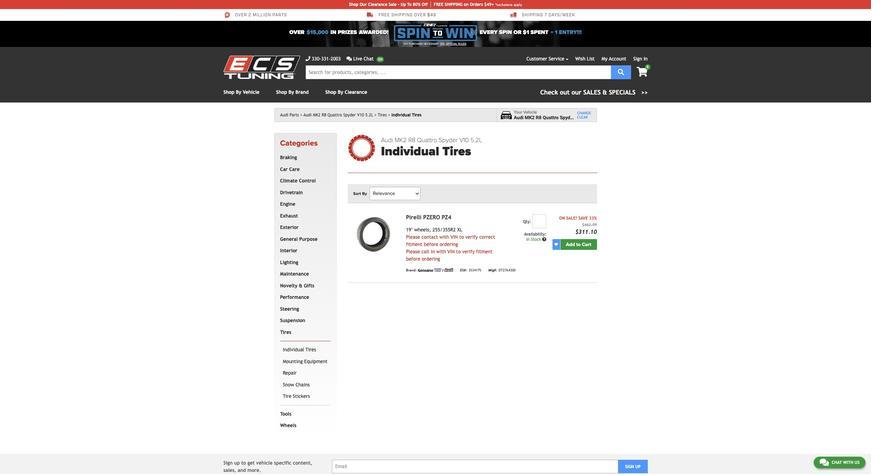 Task type: describe. For each thing, give the bounding box(es) containing it.
service
[[549, 56, 565, 62]]

free
[[379, 13, 390, 18]]

maintenance link
[[279, 269, 330, 280]]

80%
[[413, 2, 421, 7]]

7
[[545, 13, 548, 18]]

sort
[[354, 191, 361, 196]]

purpose
[[300, 237, 318, 242]]

19" wheels, 255/355r2 xl please contact with vin to verify correct fitment before ordering please call in with vin to verify fitment before ordering
[[406, 227, 496, 262]]

by for clearance
[[338, 89, 344, 95]]

sign for sign up to get vehicle specific content, sales, and more.
[[224, 461, 233, 466]]

gifts
[[304, 283, 315, 289]]

performance
[[280, 295, 310, 301]]

tire stickers link
[[282, 391, 330, 403]]

to inside button
[[577, 242, 581, 248]]

live chat
[[354, 56, 374, 62]]

chat with us
[[833, 461, 860, 466]]

exhaust link
[[279, 211, 330, 222]]

audi parts link
[[280, 113, 303, 118]]

comments image
[[347, 56, 352, 61]]

0 vertical spatial verify
[[466, 235, 478, 240]]

1 horizontal spatial individual tires
[[392, 113, 422, 118]]

0 horizontal spatial chat
[[364, 56, 374, 62]]

shop by clearance link
[[326, 89, 368, 95]]

=
[[551, 29, 554, 36]]

your
[[514, 110, 523, 115]]

sign up
[[626, 465, 641, 470]]

no
[[404, 42, 409, 46]]

shop for shop by brand
[[276, 89, 287, 95]]

330-331-2003
[[312, 56, 341, 62]]

sale
[[389, 2, 397, 7]]

clearance for by
[[345, 89, 368, 95]]

to
[[408, 2, 412, 7]]

shop our clearance sale - up to 80% off
[[349, 2, 428, 7]]

availability:
[[525, 232, 547, 237]]

chat with us link
[[815, 457, 866, 469]]

$311.10
[[576, 229, 598, 236]]

0 vertical spatial tires link
[[378, 113, 391, 118]]

audi mk2 r8 quattro spyder v10 5.2l link
[[304, 113, 377, 118]]

shipping 7 days/week link
[[510, 12, 576, 18]]

tire stickers
[[283, 394, 310, 400]]

1 horizontal spatial fitment
[[477, 249, 493, 255]]

es#:
[[461, 269, 468, 273]]

audi for audi parts
[[280, 113, 289, 118]]

up for sign up
[[636, 465, 641, 470]]

1 vertical spatial with
[[437, 249, 446, 255]]

engine
[[280, 202, 296, 207]]

audi mk2 r8 quattro spyder v10 5.2l
[[304, 113, 374, 118]]

xl
[[458, 227, 463, 233]]

tools
[[280, 412, 292, 417]]

individual tires inside tires subcategories element
[[283, 348, 316, 353]]

5.2l inside your vehicle audi mk2 r8 quattro spyder v10 5.2l
[[586, 115, 596, 120]]

braking link
[[279, 152, 330, 164]]

see
[[441, 42, 446, 46]]

rules
[[459, 42, 467, 46]]

braking
[[280, 155, 297, 161]]

r8 for audi mk2 r8 quattro spyder v10 5.2l individual tires
[[409, 136, 416, 144]]

necessary.
[[424, 42, 440, 46]]

1 horizontal spatial in
[[644, 56, 648, 62]]

shop by brand link
[[276, 89, 309, 95]]

spyder inside your vehicle audi mk2 r8 quattro spyder v10 5.2l
[[560, 115, 575, 120]]

sale!
[[567, 216, 578, 221]]

1 vertical spatial before
[[406, 256, 421, 262]]

$49+
[[485, 2, 495, 7]]

category navigation element
[[274, 133, 337, 438]]

tire
[[283, 394, 292, 400]]

ship
[[445, 2, 454, 7]]

audi for audi mk2 r8 quattro spyder v10 5.2l individual tires
[[381, 136, 393, 144]]

over
[[415, 13, 426, 18]]

over for over $15,000 in prizes
[[290, 29, 305, 36]]

your vehicle audi mk2 r8 quattro spyder v10 5.2l
[[514, 110, 596, 120]]

sign for sign in
[[634, 56, 643, 62]]

v10 for audi mk2 r8 quattro spyder v10 5.2l
[[358, 113, 364, 118]]

tires inside audi mk2 r8 quattro spyder v10 5.2l individual tires
[[443, 144, 472, 159]]

general purpose
[[280, 237, 318, 242]]

sign in link
[[634, 56, 648, 62]]

mk2 for audi mk2 r8 quattro spyder v10 5.2l individual tires
[[395, 136, 407, 144]]

clearance for our
[[369, 2, 388, 7]]

my account link
[[602, 56, 627, 62]]

stock
[[531, 237, 542, 242]]

shop for shop by clearance
[[326, 89, 337, 95]]

& for sales
[[603, 89, 608, 96]]

over 2 million parts
[[235, 13, 287, 18]]

change link
[[578, 111, 592, 115]]

snow chains
[[283, 382, 310, 388]]

1 vertical spatial verify
[[463, 249, 475, 255]]

1 please from the top
[[406, 235, 420, 240]]

add to wish list image
[[555, 243, 559, 247]]

novelty & gifts
[[280, 283, 315, 289]]

orders
[[470, 2, 483, 7]]

wish list
[[576, 56, 595, 62]]

shop by clearance
[[326, 89, 368, 95]]

331-
[[322, 56, 331, 62]]

with inside chat with us link
[[844, 461, 854, 466]]

climate control link
[[279, 176, 330, 187]]

snow
[[283, 382, 294, 388]]

off
[[422, 2, 428, 7]]

every spin or $1 spent = 1 entry!!!
[[480, 29, 582, 36]]

shopping cart image
[[637, 67, 648, 77]]

no purchase necessary. see official rules .
[[404, 42, 468, 46]]

get
[[248, 461, 255, 466]]

change clear
[[578, 111, 592, 119]]

equipment
[[304, 359, 328, 365]]

free shipping over $49
[[379, 13, 437, 18]]

steering
[[280, 307, 299, 312]]

ecs tuning image
[[224, 56, 300, 79]]

v10 inside your vehicle audi mk2 r8 quattro spyder v10 5.2l
[[576, 115, 585, 120]]

r8 inside your vehicle audi mk2 r8 quattro spyder v10 5.2l
[[536, 115, 542, 120]]

quattro for audi mk2 r8 quattro spyder v10 5.2l individual tires
[[417, 136, 437, 144]]

shop for shop by vehicle
[[224, 89, 235, 95]]

shop for shop our clearance sale - up to 80% off
[[349, 2, 359, 7]]

shop by brand
[[276, 89, 309, 95]]

see official rules link
[[441, 42, 467, 46]]

& for novelty
[[299, 283, 303, 289]]

audi for audi mk2 r8 quattro spyder v10 5.2l
[[304, 113, 312, 118]]



Task type: vqa. For each thing, say whether or not it's contained in the screenshot.
"THE"
no



Task type: locate. For each thing, give the bounding box(es) containing it.
0 vertical spatial in
[[331, 29, 337, 36]]

in left stock
[[527, 237, 530, 242]]

control
[[299, 178, 316, 184]]

1 vertical spatial vin
[[448, 249, 455, 255]]

vehicle inside your vehicle audi mk2 r8 quattro spyder v10 5.2l
[[524, 110, 537, 115]]

1 vertical spatial in
[[527, 237, 530, 242]]

audi mk2 r8 quattro spyder v10 5.2l individual tires
[[381, 136, 483, 159]]

2 horizontal spatial 5.2l
[[586, 115, 596, 120]]

1 vertical spatial in
[[431, 249, 435, 255]]

individual inside audi mk2 r8 quattro spyder v10 5.2l individual tires
[[381, 144, 440, 159]]

0 horizontal spatial individual tires
[[283, 348, 316, 353]]

1 horizontal spatial over
[[290, 29, 305, 36]]

0 horizontal spatial tires link
[[279, 327, 330, 339]]

0 vertical spatial clearance
[[369, 2, 388, 7]]

by right the sort
[[362, 191, 367, 196]]

in inside 19" wheels, 255/355r2 xl please contact with vin to verify correct fitment before ordering please call in with vin to verify fitment before ordering
[[431, 249, 435, 255]]

1 horizontal spatial r8
[[409, 136, 416, 144]]

over $15,000 in prizes
[[290, 29, 357, 36]]

0 vertical spatial individual tires
[[392, 113, 422, 118]]

v10 inside audi mk2 r8 quattro spyder v10 5.2l individual tires
[[460, 136, 469, 144]]

vin down 'xl'
[[451, 235, 458, 240]]

stickers
[[293, 394, 310, 400]]

every
[[480, 29, 498, 36]]

sort by
[[354, 191, 367, 196]]

Email email field
[[332, 461, 619, 474]]

2 please from the top
[[406, 249, 420, 255]]

in right call
[[431, 249, 435, 255]]

up inside button
[[636, 465, 641, 470]]

entry!!!
[[560, 29, 582, 36]]

care
[[290, 167, 300, 172]]

sign
[[634, 56, 643, 62], [224, 461, 233, 466], [626, 465, 635, 470]]

chat right live
[[364, 56, 374, 62]]

up for sign up to get vehicle specific content, sales, and more.
[[234, 461, 240, 466]]

r8 for audi mk2 r8 quattro spyder v10 5.2l
[[322, 113, 327, 118]]

over left the $15,000 on the top left of the page
[[290, 29, 305, 36]]

novelty
[[280, 283, 298, 289]]

es#3534175 - dt2764300 - pirelli pzero pz4 - 19" wheels, 255/355r2 xl - genuine volkswagen audi - audi volkswagen image
[[348, 215, 401, 254]]

es#: 3534175
[[461, 269, 482, 273]]

0 horizontal spatial in
[[527, 237, 530, 242]]

sign for sign up
[[626, 465, 635, 470]]

3534175
[[469, 269, 482, 273]]

0 vertical spatial ordering
[[440, 242, 458, 247]]

2 vertical spatial individual
[[283, 348, 304, 353]]

comments image
[[820, 459, 830, 467]]

sign up button
[[619, 461, 648, 474]]

1 horizontal spatial chat
[[833, 461, 843, 466]]

on
[[560, 216, 566, 221]]

ordering down call
[[422, 256, 441, 262]]

my account
[[602, 56, 627, 62]]

question circle image
[[543, 238, 547, 242]]

2 horizontal spatial quattro
[[543, 115, 559, 120]]

1 vertical spatial ordering
[[422, 256, 441, 262]]

0 vertical spatial chat
[[364, 56, 374, 62]]

phone image
[[306, 56, 311, 61]]

in left prizes
[[331, 29, 337, 36]]

0 horizontal spatial vehicle
[[243, 89, 260, 95]]

verify up 'es#: 3534175'
[[463, 249, 475, 255]]

spyder inside audi mk2 r8 quattro spyder v10 5.2l individual tires
[[439, 136, 458, 144]]

to right add
[[577, 242, 581, 248]]

sales & specials
[[584, 89, 636, 96]]

.
[[467, 42, 468, 46]]

lighting
[[280, 260, 299, 266]]

-
[[398, 2, 400, 7]]

1 horizontal spatial mk2
[[395, 136, 407, 144]]

shop inside "link"
[[349, 2, 359, 7]]

quattro inside audi mk2 r8 quattro spyder v10 5.2l individual tires
[[417, 136, 437, 144]]

account
[[610, 56, 627, 62]]

with right call
[[437, 249, 446, 255]]

1 horizontal spatial before
[[424, 242, 439, 247]]

0 horizontal spatial in
[[331, 29, 337, 36]]

sign inside sign up to get vehicle specific content, sales, and more.
[[224, 461, 233, 466]]

1 vertical spatial clearance
[[345, 89, 368, 95]]

1 vertical spatial individual
[[381, 144, 440, 159]]

shop by vehicle link
[[224, 89, 260, 95]]

wheels
[[280, 423, 297, 429]]

spin
[[500, 29, 513, 36]]

audi parts
[[280, 113, 299, 118]]

r8 inside audi mk2 r8 quattro spyder v10 5.2l individual tires
[[409, 136, 416, 144]]

by for vehicle
[[236, 89, 242, 95]]

with
[[440, 235, 450, 240], [437, 249, 446, 255], [844, 461, 854, 466]]

0 vertical spatial vin
[[451, 235, 458, 240]]

chains
[[296, 382, 310, 388]]

save
[[579, 216, 588, 221]]

5.2l for audi mk2 r8 quattro spyder v10 5.2l
[[366, 113, 374, 118]]

1 horizontal spatial v10
[[460, 136, 469, 144]]

sign up to get vehicle specific content, sales, and more.
[[224, 461, 313, 474]]

0 horizontal spatial mk2
[[313, 113, 321, 118]]

clearance up free
[[369, 2, 388, 7]]

0 horizontal spatial 5.2l
[[366, 113, 374, 118]]

climate control
[[280, 178, 316, 184]]

by for brand
[[289, 89, 294, 95]]

2 horizontal spatial r8
[[536, 115, 542, 120]]

to up es#:
[[457, 249, 461, 255]]

mk2 for audi mk2 r8 quattro spyder v10 5.2l
[[313, 113, 321, 118]]

shop by vehicle
[[224, 89, 260, 95]]

1 horizontal spatial clearance
[[369, 2, 388, 7]]

shipping 7 days/week
[[522, 13, 576, 18]]

1 vertical spatial &
[[299, 283, 303, 289]]

with left us
[[844, 461, 854, 466]]

2 vertical spatial with
[[844, 461, 854, 466]]

call
[[422, 249, 430, 255]]

to down 'xl'
[[460, 235, 464, 240]]

live chat link
[[347, 55, 384, 63]]

novelty & gifts link
[[279, 280, 330, 292]]

mk2 inside your vehicle audi mk2 r8 quattro spyder v10 5.2l
[[525, 115, 535, 120]]

clearance inside "link"
[[369, 2, 388, 7]]

v10
[[358, 113, 364, 118], [576, 115, 585, 120], [460, 136, 469, 144]]

wish
[[576, 56, 586, 62]]

fitment down correct
[[477, 249, 493, 255]]

$15,000
[[307, 29, 329, 36]]

maintenance
[[280, 272, 309, 277]]

& inside sales & specials link
[[603, 89, 608, 96]]

individual inside individual tires link
[[283, 348, 304, 353]]

by left the brand
[[289, 89, 294, 95]]

v10 for audi mk2 r8 quattro spyder v10 5.2l individual tires
[[460, 136, 469, 144]]

suspension link
[[279, 315, 330, 327]]

*exclusions apply link
[[496, 2, 523, 7]]

chat right comments icon
[[833, 461, 843, 466]]

1 horizontal spatial up
[[636, 465, 641, 470]]

correct
[[480, 235, 496, 240]]

None number field
[[533, 215, 547, 229]]

genuine volkswagen audi - corporate logo image
[[419, 269, 454, 272]]

brand
[[296, 89, 309, 95]]

suspension
[[280, 318, 306, 324]]

0 vertical spatial individual
[[392, 113, 411, 118]]

*exclusions
[[496, 3, 513, 6]]

add to cart button
[[561, 239, 598, 250]]

ecs tuning 'spin to win' contest logo image
[[395, 24, 477, 41]]

1 horizontal spatial in
[[431, 249, 435, 255]]

repair
[[283, 371, 297, 376]]

customer
[[527, 56, 548, 62]]

spent
[[531, 29, 549, 36]]

shipping
[[392, 13, 413, 18]]

over left 2
[[235, 13, 247, 18]]

general
[[280, 237, 298, 242]]

customer service button
[[527, 55, 569, 63]]

2
[[249, 13, 252, 18]]

specific
[[274, 461, 292, 466]]

& inside novelty & gifts link
[[299, 283, 303, 289]]

in up 0
[[644, 56, 648, 62]]

tires subcategories element
[[280, 342, 331, 406]]

spyder for audi mk2 r8 quattro spyder v10 5.2l
[[344, 113, 356, 118]]

0 horizontal spatial before
[[406, 256, 421, 262]]

clearance up audi mk2 r8 quattro spyder v10 5.2l link
[[345, 89, 368, 95]]

quattro inside your vehicle audi mk2 r8 quattro spyder v10 5.2l
[[543, 115, 559, 120]]

pirelli
[[406, 214, 422, 221]]

exterior
[[280, 225, 299, 231]]

0 horizontal spatial quattro
[[328, 113, 342, 118]]

sales
[[584, 89, 601, 96]]

fitment up call
[[406, 242, 423, 247]]

sign inside button
[[626, 465, 635, 470]]

before up brand:
[[406, 256, 421, 262]]

0 horizontal spatial spyder
[[344, 113, 356, 118]]

up
[[234, 461, 240, 466], [636, 465, 641, 470]]

pirelli pzero pz4 link
[[406, 214, 452, 221]]

spyder for audi mk2 r8 quattro spyder v10 5.2l individual tires
[[439, 136, 458, 144]]

vehicle right the your
[[524, 110, 537, 115]]

0 vertical spatial &
[[603, 89, 608, 96]]

with down "255/355r2"
[[440, 235, 450, 240]]

1 horizontal spatial quattro
[[417, 136, 437, 144]]

vin down "255/355r2"
[[448, 249, 455, 255]]

or
[[514, 29, 522, 36]]

Search text field
[[306, 65, 611, 79]]

audi inside audi mk2 r8 quattro spyder v10 5.2l individual tires
[[381, 136, 393, 144]]

quattro
[[328, 113, 342, 118], [543, 115, 559, 120], [417, 136, 437, 144]]

0 vertical spatial please
[[406, 235, 420, 240]]

cart
[[583, 242, 592, 248]]

1 horizontal spatial 5.2l
[[471, 136, 483, 144]]

& right "sales"
[[603, 89, 608, 96]]

on
[[464, 2, 469, 7]]

5.2l for audi mk2 r8 quattro spyder v10 5.2l individual tires
[[471, 136, 483, 144]]

by down ecs tuning image
[[236, 89, 242, 95]]

prizes
[[338, 29, 357, 36]]

2 horizontal spatial spyder
[[560, 115, 575, 120]]

1 vertical spatial vehicle
[[524, 110, 537, 115]]

0 horizontal spatial clearance
[[345, 89, 368, 95]]

vehicle down ecs tuning image
[[243, 89, 260, 95]]

1 vertical spatial please
[[406, 249, 420, 255]]

free ship ping on orders $49+ *exclusions apply
[[434, 2, 523, 7]]

0 vertical spatial with
[[440, 235, 450, 240]]

categories
[[280, 139, 318, 148]]

to left get
[[242, 461, 246, 466]]

0 vertical spatial in
[[644, 56, 648, 62]]

please down 19"
[[406, 235, 420, 240]]

1 horizontal spatial spyder
[[439, 136, 458, 144]]

audi
[[280, 113, 289, 118], [304, 113, 312, 118], [514, 115, 524, 120], [381, 136, 393, 144]]

1 vertical spatial chat
[[833, 461, 843, 466]]

0 vertical spatial vehicle
[[243, 89, 260, 95]]

1 vertical spatial over
[[290, 29, 305, 36]]

tools link
[[279, 409, 330, 421]]

purchase
[[409, 42, 423, 46]]

0 horizontal spatial up
[[234, 461, 240, 466]]

and
[[238, 468, 246, 474]]

& left gifts
[[299, 283, 303, 289]]

0 horizontal spatial fitment
[[406, 242, 423, 247]]

ping
[[454, 2, 463, 7]]

shipping
[[522, 13, 544, 18]]

free
[[434, 2, 444, 7]]

mk2 inside audi mk2 r8 quattro spyder v10 5.2l individual tires
[[395, 136, 407, 144]]

1 horizontal spatial vehicle
[[524, 110, 537, 115]]

up inside sign up to get vehicle specific content, sales, and more.
[[234, 461, 240, 466]]

quattro for audi mk2 r8 quattro spyder v10 5.2l
[[328, 113, 342, 118]]

wheels link
[[279, 421, 330, 432]]

r8
[[322, 113, 327, 118], [536, 115, 542, 120], [409, 136, 416, 144]]

0 vertical spatial fitment
[[406, 242, 423, 247]]

live
[[354, 56, 363, 62]]

over for over 2 million parts
[[235, 13, 247, 18]]

verify left correct
[[466, 235, 478, 240]]

individual tires
[[392, 113, 422, 118], [283, 348, 316, 353]]

2 horizontal spatial mk2
[[525, 115, 535, 120]]

0 vertical spatial before
[[424, 242, 439, 247]]

audi inside your vehicle audi mk2 r8 quattro spyder v10 5.2l
[[514, 115, 524, 120]]

vehicle
[[243, 89, 260, 95], [524, 110, 537, 115]]

shop
[[349, 2, 359, 7], [224, 89, 235, 95], [276, 89, 287, 95], [326, 89, 337, 95]]

to inside sign up to get vehicle specific content, sales, and more.
[[242, 461, 246, 466]]

ordering down "255/355r2"
[[440, 242, 458, 247]]

search image
[[619, 69, 625, 75]]

please left call
[[406, 249, 420, 255]]

0 horizontal spatial over
[[235, 13, 247, 18]]

1 vertical spatial fitment
[[477, 249, 493, 255]]

specials
[[610, 89, 636, 96]]

by up audi mk2 r8 quattro spyder v10 5.2l link
[[338, 89, 344, 95]]

clear link
[[578, 115, 592, 119]]

1 horizontal spatial &
[[603, 89, 608, 96]]

change
[[578, 111, 592, 115]]

0 vertical spatial over
[[235, 13, 247, 18]]

before down contact
[[424, 242, 439, 247]]

content,
[[293, 461, 313, 466]]

0 horizontal spatial v10
[[358, 113, 364, 118]]

car care
[[280, 167, 300, 172]]

1 vertical spatial individual tires
[[283, 348, 316, 353]]

5.2l inside audi mk2 r8 quattro spyder v10 5.2l individual tires
[[471, 136, 483, 144]]

1 horizontal spatial tires link
[[378, 113, 391, 118]]

0 horizontal spatial &
[[299, 283, 303, 289]]

1 vertical spatial tires link
[[279, 327, 330, 339]]

2 horizontal spatial v10
[[576, 115, 585, 120]]

clear
[[578, 115, 588, 119]]

0 horizontal spatial r8
[[322, 113, 327, 118]]



